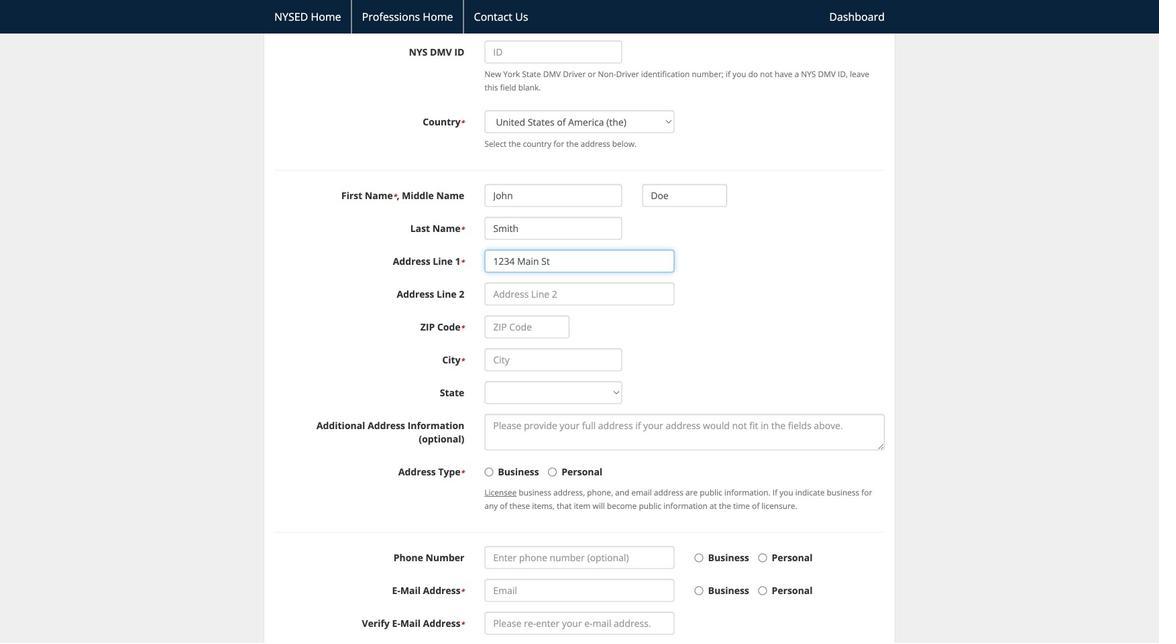 Task type: locate. For each thing, give the bounding box(es) containing it.
ID text field
[[484, 41, 622, 64]]

Address Line 1 text field
[[484, 250, 675, 273]]

Email text field
[[484, 579, 675, 602]]

Address Line 2 text field
[[484, 283, 675, 306]]

None radio
[[484, 468, 493, 477], [695, 554, 703, 563], [695, 587, 703, 595], [758, 587, 767, 595], [484, 468, 493, 477], [695, 554, 703, 563], [695, 587, 703, 595], [758, 587, 767, 595]]

ZIP Code text field
[[484, 316, 569, 339]]

None radio
[[548, 468, 557, 477], [758, 554, 767, 563], [548, 468, 557, 477], [758, 554, 767, 563]]

City text field
[[484, 349, 622, 371]]

Last Name text field
[[484, 217, 622, 240]]

First Name text field
[[484, 184, 622, 207]]



Task type: vqa. For each thing, say whether or not it's contained in the screenshot.
list ol icon
no



Task type: describe. For each thing, give the bounding box(es) containing it.
Please re-enter your e-mail address. text field
[[484, 612, 675, 635]]

MM/DD/YYYY text field
[[484, 0, 622, 7]]

Enter phone number (optional) text field
[[484, 546, 675, 569]]

Please provide your full address if your address would not fit in the fields above. text field
[[484, 414, 885, 451]]

Middle Name text field
[[642, 184, 727, 207]]



